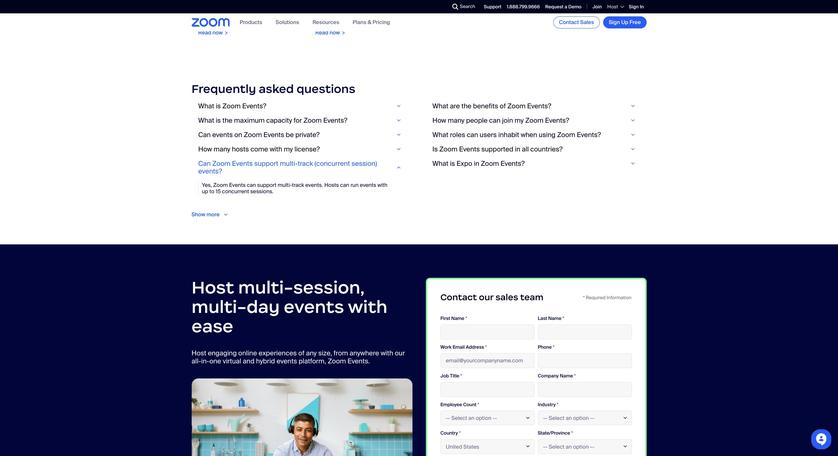 Task type: vqa. For each thing, say whether or not it's contained in the screenshot.
an inside 95% report an increase in performance
no



Task type: locate. For each thing, give the bounding box(es) containing it.
events. inside learn best practices and recommendations to help you host and manage a successful virtual experience with zoom events. read now
[[255, 20, 272, 27]]

name for first
[[452, 316, 465, 322]]

zoom inside the can zoom events support multi-track (concurrent session) events?
[[212, 159, 231, 168]]

what down what is zoom events?
[[198, 116, 214, 125]]

read now down request a demo
[[550, 13, 575, 20]]

0 horizontal spatial events.
[[306, 182, 323, 189]]

company
[[538, 373, 559, 379]]

events. inside host engaging online experiences of any size, from anywhere with our all-in-one virtual and hybrid events platform, zoom events.
[[348, 357, 370, 366]]

my
[[515, 116, 524, 125], [284, 145, 293, 154]]

learn best practices and recommendations to help you host and manage a successful virtual experience with zoom events. read now
[[198, 0, 284, 36]]

support inside the can zoom events support multi-track (concurrent session) events?
[[255, 159, 279, 168]]

0 vertical spatial events.
[[255, 20, 272, 27]]

sign left up
[[609, 19, 621, 26]]

0 horizontal spatial virtual
[[223, 357, 241, 366]]

read down "zoom logo" at the left top of page
[[198, 29, 211, 36]]

and down find
[[316, 13, 325, 20]]

what left are
[[433, 102, 449, 110]]

0 vertical spatial how
[[433, 116, 447, 125]]

0 vertical spatial read now
[[550, 13, 575, 20]]

1 vertical spatial many
[[214, 145, 231, 154]]

be
[[286, 131, 294, 139]]

* right the industry
[[557, 402, 559, 408]]

0 horizontal spatial my
[[284, 145, 293, 154]]

frequently asked questions element
[[192, 82, 647, 218]]

track inside the can zoom events support multi-track (concurrent session) events?
[[298, 159, 313, 168]]

countries?
[[531, 145, 563, 154]]

host for host "dropdown button"
[[608, 4, 619, 10]]

what
[[198, 102, 214, 110], [433, 102, 449, 110], [198, 116, 214, 125], [433, 131, 449, 139], [433, 159, 449, 168]]

demo
[[569, 4, 582, 10]]

is zoom events supported in all countries? button
[[433, 145, 641, 154]]

country *
[[441, 431, 461, 437]]

what up is
[[433, 131, 449, 139]]

can
[[490, 116, 501, 125], [467, 131, 479, 139], [247, 182, 256, 189], [341, 182, 350, 189]]

0 horizontal spatial online
[[239, 349, 257, 358]]

contact up first name *
[[441, 293, 477, 303]]

virtual right help
[[263, 13, 277, 20]]

any
[[306, 349, 317, 358]]

work
[[441, 345, 452, 351]]

ease
[[192, 316, 234, 337]]

private?
[[296, 131, 320, 139]]

1 vertical spatial sign
[[609, 19, 621, 26]]

my right join
[[515, 116, 524, 125]]

hybrid
[[326, 13, 341, 20], [256, 357, 275, 366]]

0 vertical spatial my
[[515, 116, 524, 125]]

can zoom events support multi-track (concurrent session) events?
[[198, 159, 377, 176]]

1 vertical spatial how
[[198, 145, 212, 154]]

1 vertical spatial is
[[216, 116, 221, 125]]

0 horizontal spatial contact
[[441, 293, 477, 303]]

events inside yes, zoom events can support multi-track events. hosts can run events with up to 15 concurrent sessions.
[[229, 182, 246, 189]]

online right engaging on the left bottom of the page
[[239, 349, 257, 358]]

0 vertical spatial track
[[298, 159, 313, 168]]

what for what is expo in zoom events?
[[433, 159, 449, 168]]

0 vertical spatial hybrid
[[326, 13, 341, 20]]

yes, zoom events can support multi-track events. hosts can run events with up to 15 concurrent sessions.
[[202, 182, 388, 195]]

for
[[294, 116, 302, 125]]

is for expo
[[450, 159, 456, 168]]

can inside the can zoom events support multi-track (concurrent session) events?
[[198, 159, 211, 168]]

sign left in in the top of the page
[[630, 4, 639, 10]]

you inside learn best practices and recommendations to help you host and manage a successful virtual experience with zoom events. read now
[[263, 7, 272, 14]]

to inside yes, zoom events can support multi-track events. hosts can run events with up to 15 concurrent sessions.
[[210, 188, 215, 195]]

you inside the find everything you need to know about planning and hosting online and hybrid campus events.
[[354, 0, 363, 7]]

help
[[251, 7, 262, 14]]

now down the experience
[[213, 29, 223, 36]]

1 vertical spatial a
[[231, 13, 234, 20]]

name for company
[[560, 373, 574, 379]]

0 horizontal spatial to
[[210, 188, 215, 195]]

1 horizontal spatial sign
[[630, 4, 639, 10]]

contact our sales team
[[441, 293, 544, 303]]

a inside learn best practices and recommendations to help you host and manage a successful virtual experience with zoom events. read now
[[231, 13, 234, 20]]

campus
[[343, 13, 363, 20]]

the for maximum
[[223, 116, 233, 125]]

1 vertical spatial the
[[223, 116, 233, 125]]

0 vertical spatial contact
[[560, 19, 580, 26]]

are
[[450, 102, 460, 110]]

in left all
[[515, 145, 521, 154]]

0 vertical spatial support
[[255, 159, 279, 168]]

how
[[433, 116, 447, 125], [198, 145, 212, 154]]

0 horizontal spatial events.
[[255, 20, 272, 27]]

1 can from the top
[[198, 131, 211, 139]]

online
[[384, 7, 399, 14], [239, 349, 257, 358]]

from
[[334, 349, 348, 358]]

solutions button
[[276, 19, 299, 26]]

1 vertical spatial events.
[[306, 182, 323, 189]]

virtual right one
[[223, 357, 241, 366]]

1 horizontal spatial hybrid
[[326, 13, 341, 20]]

1 horizontal spatial contact
[[560, 19, 580, 26]]

events for can zoom events support multi-track (concurrent session) events?
[[232, 159, 253, 168]]

0 vertical spatial sign
[[630, 4, 639, 10]]

zoom right 'yes,'
[[213, 182, 228, 189]]

what for what roles can users inhabit when using zoom events?
[[433, 131, 449, 139]]

what for what is the maximum capacity for zoom events?
[[198, 116, 214, 125]]

many for hosts
[[214, 145, 231, 154]]

1 horizontal spatial our
[[479, 293, 494, 303]]

events down hosts on the left
[[232, 159, 253, 168]]

support down the can zoom events support multi-track (concurrent session) events?
[[257, 182, 277, 189]]

zoom right using
[[558, 131, 576, 139]]

1 horizontal spatial to
[[245, 7, 250, 14]]

host inside host engaging online experiences of any size, from anywhere with our all-in-one virtual and hybrid events platform, zoom events.
[[192, 349, 206, 358]]

users
[[480, 131, 497, 139]]

email
[[453, 345, 465, 351]]

1 horizontal spatial how
[[433, 116, 447, 125]]

can zoom events support multi-track (concurrent session) events? button
[[198, 159, 406, 176]]

name right "first"
[[452, 316, 465, 322]]

how up is
[[433, 116, 447, 125]]

concurrent
[[222, 188, 249, 195]]

recommendations
[[198, 7, 244, 14]]

maximum
[[234, 116, 265, 125]]

0 vertical spatial the
[[462, 102, 472, 110]]

0 horizontal spatial in
[[474, 159, 480, 168]]

size,
[[319, 349, 332, 358]]

0 horizontal spatial now
[[213, 29, 223, 36]]

2 can from the top
[[198, 159, 211, 168]]

read now
[[550, 13, 575, 20], [316, 29, 340, 36]]

of up how many people can join my zoom events? at the top right of the page
[[500, 102, 506, 110]]

solutions
[[276, 19, 299, 26]]

1 horizontal spatial in
[[515, 145, 521, 154]]

2 vertical spatial is
[[450, 159, 456, 168]]

state/province *
[[538, 431, 574, 437]]

1 horizontal spatial online
[[384, 7, 399, 14]]

zoom down frequently
[[223, 102, 241, 110]]

read now down resources
[[316, 29, 340, 36]]

events up expo at right
[[460, 145, 480, 154]]

events inside yes, zoom events can support multi-track events. hosts can run events with up to 15 concurrent sessions.
[[360, 182, 377, 189]]

events inside the can zoom events support multi-track (concurrent session) events?
[[232, 159, 253, 168]]

what down frequently
[[198, 102, 214, 110]]

1 horizontal spatial my
[[515, 116, 524, 125]]

how up events?
[[198, 145, 212, 154]]

virtual inside host engaging online experiences of any size, from anywhere with our all-in-one virtual and hybrid events platform, zoom events.
[[223, 357, 241, 366]]

1 vertical spatial our
[[395, 349, 405, 358]]

search image
[[453, 4, 459, 10], [453, 4, 459, 10]]

read down request
[[550, 13, 563, 20]]

contact for contact our sales team
[[441, 293, 477, 303]]

find everything you need to know about planning and hosting online and hybrid campus events.
[[316, 0, 399, 20]]

0 vertical spatial in
[[515, 145, 521, 154]]

* right "first"
[[466, 316, 468, 322]]

1 horizontal spatial many
[[448, 116, 465, 125]]

and right engaging on the left bottom of the page
[[243, 357, 255, 366]]

host
[[608, 4, 619, 10], [192, 277, 234, 299], [192, 349, 206, 358]]

is down frequently
[[216, 102, 221, 110]]

industry
[[538, 402, 556, 408]]

information
[[607, 295, 632, 301]]

now down request a demo link
[[564, 13, 575, 20]]

contact sales link
[[554, 16, 600, 28]]

2 vertical spatial host
[[192, 349, 206, 358]]

a right manage
[[231, 13, 234, 20]]

0 vertical spatial online
[[384, 7, 399, 14]]

1 horizontal spatial virtual
[[263, 13, 277, 20]]

employee count *
[[441, 402, 480, 408]]

asked
[[259, 82, 294, 97]]

is left expo at right
[[450, 159, 456, 168]]

0 vertical spatial can
[[198, 131, 211, 139]]

1 vertical spatial in
[[474, 159, 480, 168]]

* right count
[[478, 402, 480, 408]]

zoom inside learn best practices and recommendations to help you host and manage a successful virtual experience with zoom events. read now
[[239, 20, 253, 27]]

everything
[[328, 0, 353, 7]]

title
[[450, 373, 460, 379]]

1 vertical spatial host
[[192, 277, 234, 299]]

come
[[251, 145, 268, 154]]

name right company
[[560, 373, 574, 379]]

track down license?
[[298, 159, 313, 168]]

0 horizontal spatial of
[[299, 349, 305, 358]]

1 vertical spatial can
[[198, 159, 211, 168]]

None search field
[[428, 1, 454, 12]]

1 vertical spatial support
[[257, 182, 277, 189]]

you right help
[[263, 7, 272, 14]]

0 horizontal spatial read now
[[316, 29, 340, 36]]

now inside learn best practices and recommendations to help you host and manage a successful virtual experience with zoom events. read now
[[213, 29, 223, 36]]

1 horizontal spatial a
[[565, 4, 568, 10]]

of left any
[[299, 349, 305, 358]]

&
[[368, 19, 372, 26]]

1 vertical spatial my
[[284, 145, 293, 154]]

the
[[462, 102, 472, 110], [223, 116, 233, 125]]

host for host multi-session, multi-day events with ease
[[192, 277, 234, 299]]

hybrid inside host engaging online experiences of any size, from anywhere with our all-in-one virtual and hybrid events platform, zoom events.
[[256, 357, 275, 366]]

0 horizontal spatial read
[[198, 29, 211, 36]]

name right the last
[[549, 316, 562, 322]]

my down be
[[284, 145, 293, 154]]

sales
[[496, 293, 519, 303]]

1 vertical spatial read now
[[316, 29, 340, 36]]

host multi-session, multi-day events with ease
[[192, 277, 388, 337]]

a
[[565, 4, 568, 10], [231, 13, 234, 20]]

None text field
[[441, 325, 535, 340], [538, 354, 632, 369], [441, 325, 535, 340], [538, 354, 632, 369]]

zoom right platform,
[[328, 357, 346, 366]]

support down come
[[255, 159, 279, 168]]

what for what is zoom events?
[[198, 102, 214, 110]]

0 vertical spatial virtual
[[263, 13, 277, 20]]

how for how many people can join my zoom events?
[[433, 116, 447, 125]]

with inside host multi-session, multi-day events with ease
[[348, 296, 388, 318]]

sign for sign up free
[[609, 19, 621, 26]]

0 horizontal spatial sign
[[609, 19, 621, 26]]

of inside host engaging online experiences of any size, from anywhere with our all-in-one virtual and hybrid events platform, zoom events.
[[299, 349, 305, 358]]

to
[[378, 0, 383, 7], [245, 7, 250, 14], [210, 188, 215, 195]]

to right need
[[378, 0, 383, 7]]

what is the maximum capacity for zoom events? button
[[198, 116, 406, 125]]

sales
[[581, 19, 595, 26]]

now down resources
[[330, 29, 340, 36]]

1 horizontal spatial of
[[500, 102, 506, 110]]

0 horizontal spatial the
[[223, 116, 233, 125]]

events?
[[198, 167, 222, 176]]

people
[[467, 116, 488, 125]]

1 horizontal spatial events.
[[364, 13, 382, 20]]

1 horizontal spatial now
[[330, 29, 340, 36]]

zoom up 15 at the top of page
[[212, 159, 231, 168]]

job title *
[[441, 373, 463, 379]]

is zoom events supported in all countries?
[[433, 145, 563, 154]]

the down what is zoom events?
[[223, 116, 233, 125]]

hosting
[[364, 7, 383, 14]]

1 vertical spatial contact
[[441, 293, 477, 303]]

* right address
[[486, 345, 487, 351]]

in right expo at right
[[474, 159, 480, 168]]

contact for contact sales
[[560, 19, 580, 26]]

what down is
[[433, 159, 449, 168]]

multi-
[[280, 159, 298, 168], [278, 182, 292, 189], [238, 277, 294, 299], [192, 296, 247, 318]]

you left need
[[354, 0, 363, 7]]

0 vertical spatial host
[[608, 4, 619, 10]]

1 vertical spatial hybrid
[[256, 357, 275, 366]]

session,
[[294, 277, 365, 299]]

0 vertical spatial events.
[[364, 13, 382, 20]]

1 vertical spatial of
[[299, 349, 305, 358]]

1 vertical spatial track
[[292, 182, 304, 189]]

0 horizontal spatial you
[[263, 7, 272, 14]]

read down resources popup button
[[316, 29, 329, 36]]

0 vertical spatial is
[[216, 102, 221, 110]]

read inside the "read now" link
[[550, 13, 563, 20]]

of inside frequently asked questions element
[[500, 102, 506, 110]]

request
[[546, 4, 564, 10]]

* right title
[[461, 373, 463, 379]]

multi- inside the can zoom events support multi-track (concurrent session) events?
[[280, 159, 298, 168]]

2 horizontal spatial to
[[378, 0, 383, 7]]

to inside the find everything you need to know about planning and hosting online and hybrid campus events.
[[378, 0, 383, 7]]

events
[[212, 131, 233, 139], [360, 182, 377, 189], [284, 296, 344, 318], [277, 357, 297, 366]]

None text field
[[538, 325, 632, 340], [441, 383, 535, 397], [538, 383, 632, 397], [538, 325, 632, 340], [441, 383, 535, 397], [538, 383, 632, 397]]

1 horizontal spatial you
[[354, 0, 363, 7]]

1 horizontal spatial the
[[462, 102, 472, 110]]

events right 15 at the top of page
[[229, 182, 246, 189]]

our inside host engaging online experiences of any size, from anywhere with our all-in-one virtual and hybrid events platform, zoom events.
[[395, 349, 405, 358]]

pricing
[[373, 19, 390, 26]]

and up plans
[[354, 7, 363, 14]]

0 horizontal spatial a
[[231, 13, 234, 20]]

is down what is zoom events?
[[216, 116, 221, 125]]

track
[[298, 159, 313, 168], [292, 182, 304, 189]]

1 vertical spatial online
[[239, 349, 257, 358]]

roles
[[450, 131, 466, 139]]

many left hosts on the left
[[214, 145, 231, 154]]

multi- inside yes, zoom events can support multi-track events. hosts can run events with up to 15 concurrent sessions.
[[278, 182, 292, 189]]

the right are
[[462, 102, 472, 110]]

you
[[354, 0, 363, 7], [263, 7, 272, 14]]

support inside yes, zoom events can support multi-track events. hosts can run events with up to 15 concurrent sessions.
[[257, 182, 277, 189]]

session)
[[352, 159, 377, 168]]

contact down request a demo link
[[560, 19, 580, 26]]

1 horizontal spatial read now
[[550, 13, 575, 20]]

track inside yes, zoom events can support multi-track events. hosts can run events with up to 15 concurrent sessions.
[[292, 182, 304, 189]]

2 horizontal spatial read
[[550, 13, 563, 20]]

track down can zoom events support multi-track (concurrent session) events? dropdown button
[[292, 182, 304, 189]]

resources button
[[313, 19, 340, 26]]

with inside yes, zoom events can support multi-track events. hosts can run events with up to 15 concurrent sessions.
[[378, 182, 388, 189]]

0 horizontal spatial hybrid
[[256, 357, 275, 366]]

1 vertical spatial virtual
[[223, 357, 241, 366]]

host inside host multi-session, multi-day events with ease
[[192, 277, 234, 299]]

0 horizontal spatial many
[[214, 145, 231, 154]]

required
[[587, 295, 606, 301]]

join
[[503, 116, 514, 125]]

sign
[[630, 4, 639, 10], [609, 19, 621, 26]]

1 vertical spatial events.
[[348, 357, 370, 366]]

the for benefits
[[462, 102, 472, 110]]

1 horizontal spatial events.
[[348, 357, 370, 366]]

0 horizontal spatial our
[[395, 349, 405, 358]]

many down are
[[448, 116, 465, 125]]

zoom right for
[[304, 116, 322, 125]]

our
[[479, 293, 494, 303], [395, 349, 405, 358]]

of
[[500, 102, 506, 110], [299, 349, 305, 358]]

0 vertical spatial of
[[500, 102, 506, 110]]

a left demo
[[565, 4, 568, 10]]

my for license?
[[284, 145, 293, 154]]

to left help
[[245, 7, 250, 14]]

zoom right 'on'
[[244, 131, 262, 139]]

resources
[[313, 19, 340, 26]]

0 vertical spatial many
[[448, 116, 465, 125]]

zoom down help
[[239, 20, 253, 27]]

can events on zoom events be private?
[[198, 131, 320, 139]]

0 horizontal spatial how
[[198, 145, 212, 154]]

about
[[316, 7, 330, 14]]

to left 15 at the top of page
[[210, 188, 215, 195]]

what roles can users inhabit when using zoom events?
[[433, 131, 602, 139]]

read inside learn best practices and recommendations to help you host and manage a successful virtual experience with zoom events. read now
[[198, 29, 211, 36]]

on
[[235, 131, 242, 139]]

online up pricing
[[384, 7, 399, 14]]

events for yes, zoom events can support multi-track events. hosts can run events with up to 15 concurrent sessions.
[[229, 182, 246, 189]]

events. inside the find everything you need to know about planning and hosting online and hybrid campus events.
[[364, 13, 382, 20]]

is for the
[[216, 116, 221, 125]]

sign for sign in
[[630, 4, 639, 10]]



Task type: describe. For each thing, give the bounding box(es) containing it.
with inside learn best practices and recommendations to help you host and manage a successful virtual experience with zoom events. read now
[[227, 20, 237, 27]]

benefits
[[474, 102, 499, 110]]

zoom up join
[[508, 102, 526, 110]]

2 horizontal spatial now
[[564, 13, 575, 20]]

zoom down 'supported'
[[481, 159, 500, 168]]

employee
[[441, 402, 463, 408]]

capacity
[[267, 116, 292, 125]]

find
[[316, 0, 326, 7]]

of for experiences
[[299, 349, 305, 358]]

in-
[[201, 357, 210, 366]]

how for how many hosts come with my license?
[[198, 145, 212, 154]]

anywhere
[[350, 349, 380, 358]]

supported
[[482, 145, 514, 154]]

how many hosts come with my license?
[[198, 145, 320, 154]]

address
[[466, 345, 485, 351]]

(concurrent
[[315, 159, 350, 168]]

and inside host engaging online experiences of any size, from anywhere with our all-in-one virtual and hybrid events platform, zoom events.
[[243, 357, 255, 366]]

events inside host multi-session, multi-day events with ease
[[284, 296, 344, 318]]

zoom inside yes, zoom events can support multi-track events. hosts can run events with up to 15 concurrent sessions.
[[213, 182, 228, 189]]

plans & pricing
[[353, 19, 390, 26]]

* right company
[[575, 373, 576, 379]]

what are the benefits of zoom events? button
[[433, 102, 641, 110]]

plans
[[353, 19, 367, 26]]

and down learn
[[198, 13, 208, 20]]

what is zoom events? button
[[198, 102, 406, 110]]

what is zoom events?
[[198, 102, 267, 110]]

1.888.799.9666 link
[[507, 4, 540, 10]]

what for what are the benefits of zoom events?
[[433, 102, 449, 110]]

count
[[464, 402, 477, 408]]

and up successful
[[250, 0, 260, 7]]

host
[[273, 7, 284, 14]]

sign in link
[[630, 4, 645, 10]]

how many people can join my zoom events?
[[433, 116, 570, 125]]

host button
[[608, 4, 624, 10]]

support
[[484, 4, 502, 10]]

zoom up what roles can users inhabit when using zoom events? dropdown button
[[526, 116, 544, 125]]

successful
[[235, 13, 261, 20]]

* right state/province
[[572, 431, 574, 437]]

online inside host engaging online experiences of any size, from anywhere with our all-in-one virtual and hybrid events platform, zoom events.
[[239, 349, 257, 358]]

work email address *
[[441, 345, 487, 351]]

zoom inside host engaging online experiences of any size, from anywhere with our all-in-one virtual and hybrid events platform, zoom events.
[[328, 357, 346, 366]]

engaging
[[208, 349, 237, 358]]

zoom right is
[[440, 145, 458, 154]]

run
[[351, 182, 359, 189]]

host for host engaging online experiences of any size, from anywhere with our all-in-one virtual and hybrid events platform, zoom events.
[[192, 349, 206, 358]]

hybrid inside the find everything you need to know about planning and hosting online and hybrid campus events.
[[326, 13, 341, 20]]

up
[[622, 19, 629, 26]]

first name *
[[441, 316, 468, 322]]

can for can zoom events support multi-track (concurrent session) events?
[[198, 159, 211, 168]]

is
[[433, 145, 438, 154]]

15
[[216, 188, 221, 195]]

hosts
[[232, 145, 249, 154]]

using
[[539, 131, 556, 139]]

* right phone
[[553, 345, 555, 351]]

products
[[240, 19, 262, 26]]

1 horizontal spatial read
[[316, 29, 329, 36]]

phone *
[[538, 345, 555, 351]]

events inside host engaging online experiences of any size, from anywhere with our all-in-one virtual and hybrid events platform, zoom events.
[[277, 357, 297, 366]]

my for zoom
[[515, 116, 524, 125]]

virtual inside learn best practices and recommendations to help you host and manage a successful virtual experience with zoom events. read now
[[263, 13, 277, 20]]

what is expo in zoom events? button
[[433, 159, 641, 168]]

join link
[[593, 4, 603, 10]]

of for benefits
[[500, 102, 506, 110]]

more
[[207, 211, 220, 218]]

to inside learn best practices and recommendations to help you host and manage a successful virtual experience with zoom events. read now
[[245, 7, 250, 14]]

support link
[[484, 4, 502, 10]]

online inside the find everything you need to know about planning and hosting online and hybrid campus events.
[[384, 7, 399, 14]]

is for zoom
[[216, 102, 221, 110]]

* right the country
[[459, 431, 461, 437]]

experiences
[[259, 349, 297, 358]]

* left required
[[584, 295, 585, 301]]

zoom logo image
[[192, 18, 230, 27]]

sign in
[[630, 4, 645, 10]]

with inside host engaging online experiences of any size, from anywhere with our all-in-one virtual and hybrid events platform, zoom events.
[[381, 349, 394, 358]]

show
[[192, 211, 205, 218]]

phone
[[538, 345, 552, 351]]

events. inside yes, zoom events can support multi-track events. hosts can run events with up to 15 concurrent sessions.
[[306, 182, 323, 189]]

contact our sales team element
[[426, 278, 647, 457]]

expo
[[457, 159, 473, 168]]

0 vertical spatial a
[[565, 4, 568, 10]]

industry *
[[538, 402, 559, 408]]

learn
[[198, 0, 213, 7]]

* right the last
[[563, 316, 565, 322]]

* required information
[[584, 295, 632, 301]]

sign up free link
[[604, 16, 647, 28]]

host engaging online experiences of any size, from anywhere with our all-in-one virtual and hybrid events platform, zoom events.
[[192, 349, 405, 366]]

what is the maximum capacity for zoom events?
[[198, 116, 348, 125]]

country
[[441, 431, 458, 437]]

free
[[630, 19, 642, 26]]

can for can events on zoom events be private?
[[198, 131, 211, 139]]

sessions.
[[251, 188, 274, 195]]

events down what is the maximum capacity for zoom events?
[[264, 131, 285, 139]]

products button
[[240, 19, 262, 26]]

search
[[460, 3, 476, 9]]

first
[[441, 316, 451, 322]]

yes,
[[202, 182, 212, 189]]

inhabit
[[499, 131, 520, 139]]

day
[[247, 296, 280, 318]]

events for is zoom events supported in all countries?
[[460, 145, 480, 154]]

all
[[522, 145, 529, 154]]

practices
[[226, 0, 249, 7]]

know
[[384, 0, 397, 7]]

1.888.799.9666
[[507, 4, 540, 10]]

many for people
[[448, 116, 465, 125]]

request a demo
[[546, 4, 582, 10]]

questions
[[297, 82, 356, 97]]

can events on zoom events be private? button
[[198, 131, 406, 139]]

contact sales
[[560, 19, 595, 26]]

team
[[521, 293, 544, 303]]

read now link
[[543, 0, 647, 43]]

company name *
[[538, 373, 576, 379]]

when
[[521, 131, 538, 139]]

email@yourcompanyname.com text field
[[441, 354, 535, 369]]

what is expo in zoom events?
[[433, 159, 525, 168]]

name for last
[[549, 316, 562, 322]]

0 vertical spatial our
[[479, 293, 494, 303]]

manage
[[209, 13, 229, 20]]

experience
[[198, 20, 226, 27]]



